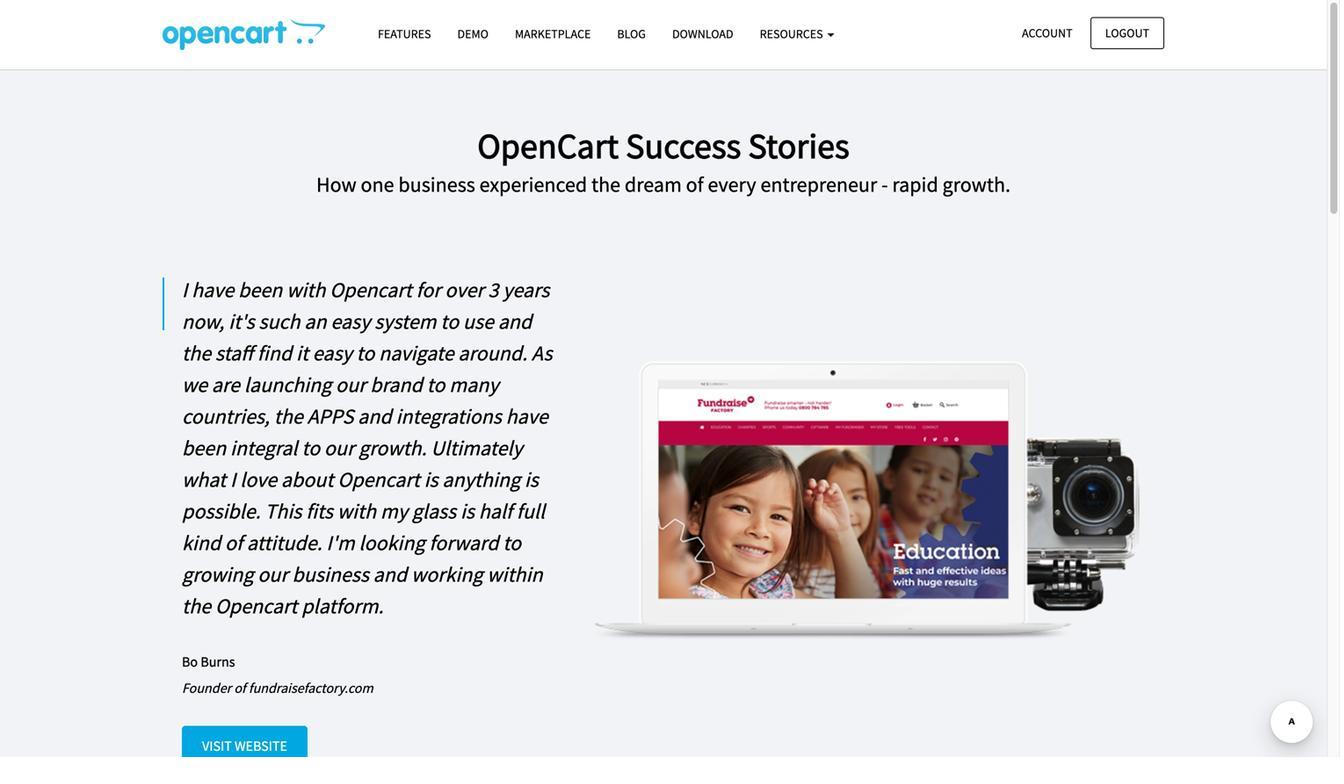 Task type: vqa. For each thing, say whether or not it's contained in the screenshot.
Marketplace for third-party extensions IMAGE
no



Task type: describe. For each thing, give the bounding box(es) containing it.
demo link
[[444, 18, 502, 49]]

find
[[257, 340, 292, 366]]

integrations
[[396, 403, 502, 430]]

brand
[[370, 372, 423, 398]]

logout
[[1105, 25, 1150, 41]]

about
[[281, 467, 334, 493]]

blog link
[[604, 18, 659, 49]]

the down growing
[[182, 593, 211, 619]]

looking
[[359, 530, 425, 556]]

anything
[[442, 467, 520, 493]]

the down launching on the left of the page
[[274, 403, 303, 430]]

full
[[517, 498, 545, 525]]

opencart - showcase image
[[163, 18, 325, 50]]

1 vertical spatial easy
[[313, 340, 352, 366]]

to up brand
[[356, 340, 375, 366]]

rapid
[[892, 171, 938, 198]]

growth. inside i have been with opencart for over 3 years now, it's such an easy system to use and the staff find it easy to navigate around. as we are launching our brand to many countries, the apps and integrations have been integral to our growth. ultimately what i love about opencart is anything is possible. this fits with my glass is half full kind of attitude. i'm looking forward to growing our business and working within the opencart platform.
[[359, 435, 427, 461]]

2 vertical spatial opencart
[[215, 593, 297, 619]]

half
[[479, 498, 512, 525]]

opencart
[[477, 123, 619, 168]]

over
[[445, 277, 484, 303]]

1 vertical spatial our
[[324, 435, 354, 461]]

visit
[[202, 738, 232, 756]]

i'm
[[326, 530, 355, 556]]

business inside 'opencart success stories how one business experienced the dream of every entrepreneur - rapid growth.'
[[398, 171, 475, 198]]

around.
[[458, 340, 527, 366]]

blog
[[617, 26, 646, 42]]

success
[[626, 123, 741, 168]]

my
[[380, 498, 408, 525]]

visit website
[[202, 738, 287, 756]]

fundraisefactory.com
[[249, 680, 373, 697]]

marketplace link
[[502, 18, 604, 49]]

within
[[487, 561, 543, 588]]

countries,
[[182, 403, 270, 430]]

resources
[[760, 26, 826, 42]]

are
[[212, 372, 240, 398]]

1 vertical spatial and
[[358, 403, 392, 430]]

staff
[[215, 340, 253, 366]]

one
[[361, 171, 394, 198]]

0 horizontal spatial been
[[182, 435, 226, 461]]

entrepreneur
[[761, 171, 877, 198]]

an
[[304, 308, 327, 335]]

-
[[882, 171, 888, 198]]

0 vertical spatial and
[[498, 308, 532, 335]]

now,
[[182, 308, 224, 335]]

2 vertical spatial our
[[258, 561, 288, 588]]

possible.
[[182, 498, 261, 525]]

dream
[[625, 171, 682, 198]]

opencart success stories how one business experienced the dream of every entrepreneur - rapid growth.
[[316, 123, 1011, 198]]

2 vertical spatial of
[[234, 680, 246, 697]]

0 vertical spatial been
[[238, 277, 282, 303]]

1 vertical spatial opencart
[[338, 467, 420, 493]]

it's
[[229, 308, 255, 335]]

1 horizontal spatial have
[[506, 403, 548, 430]]

of inside i have been with opencart for over 3 years now, it's such an easy system to use and the staff find it easy to navigate around. as we are launching our brand to many countries, the apps and integrations have been integral to our growth. ultimately what i love about opencart is anything is possible. this fits with my glass is half full kind of attitude. i'm looking forward to growing our business and working within the opencart platform.
[[225, 530, 243, 556]]

such
[[259, 308, 300, 335]]

0 vertical spatial our
[[336, 372, 366, 398]]

0 vertical spatial opencart
[[330, 277, 412, 303]]

many
[[449, 372, 499, 398]]

what
[[182, 467, 226, 493]]

launching
[[244, 372, 332, 398]]



Task type: locate. For each thing, give the bounding box(es) containing it.
integral
[[230, 435, 298, 461]]

easy right an
[[331, 308, 370, 335]]

i left love
[[230, 467, 236, 493]]

with up an
[[287, 277, 326, 303]]

0 horizontal spatial business
[[292, 561, 369, 588]]

growth. right rapid
[[943, 171, 1011, 198]]

growth. up my at the left bottom of the page
[[359, 435, 427, 461]]

of left every
[[686, 171, 704, 198]]

our up apps
[[336, 372, 366, 398]]

and
[[498, 308, 532, 335], [358, 403, 392, 430], [373, 561, 407, 588]]

this
[[265, 498, 302, 525]]

account link
[[1007, 17, 1088, 49]]

fits
[[306, 498, 333, 525]]

system
[[375, 308, 436, 335]]

visit website link
[[182, 727, 308, 758]]

0 vertical spatial of
[[686, 171, 704, 198]]

glass
[[412, 498, 456, 525]]

i up now,
[[182, 277, 187, 303]]

logout link
[[1091, 17, 1165, 49]]

0 horizontal spatial growth.
[[359, 435, 427, 461]]

2 vertical spatial and
[[373, 561, 407, 588]]

0 vertical spatial have
[[192, 277, 234, 303]]

the inside 'opencart success stories how one business experienced the dream of every entrepreneur - rapid growth.'
[[592, 171, 621, 198]]

the up we
[[182, 340, 211, 366]]

of inside 'opencart success stories how one business experienced the dream of every entrepreneur - rapid growth.'
[[686, 171, 704, 198]]

growth. inside 'opencart success stories how one business experienced the dream of every entrepreneur - rapid growth.'
[[943, 171, 1011, 198]]

1 vertical spatial of
[[225, 530, 243, 556]]

business right one
[[398, 171, 475, 198]]

bo
[[182, 653, 198, 671]]

download
[[672, 26, 734, 42]]

use
[[463, 308, 494, 335]]

our down apps
[[324, 435, 354, 461]]

0 horizontal spatial i
[[182, 277, 187, 303]]

1 vertical spatial have
[[506, 403, 548, 430]]

we
[[182, 372, 207, 398]]

opencart up my at the left bottom of the page
[[338, 467, 420, 493]]

0 vertical spatial with
[[287, 277, 326, 303]]

is
[[424, 467, 438, 493], [525, 467, 539, 493], [461, 498, 475, 525]]

1 horizontal spatial i
[[230, 467, 236, 493]]

how
[[316, 171, 357, 198]]

love
[[240, 467, 277, 493]]

easy right it
[[313, 340, 352, 366]]

1 vertical spatial with
[[337, 498, 376, 525]]

ultimately
[[431, 435, 523, 461]]

is up full
[[525, 467, 539, 493]]

website
[[235, 738, 287, 756]]

forward
[[429, 530, 499, 556]]

founder of fundraisefactory.com
[[182, 680, 373, 697]]

0 vertical spatial i
[[182, 277, 187, 303]]

and down brand
[[358, 403, 392, 430]]

i
[[182, 277, 187, 303], [230, 467, 236, 493]]

for
[[416, 277, 441, 303]]

opencart up system
[[330, 277, 412, 303]]

burns
[[201, 653, 235, 671]]

stories
[[748, 123, 850, 168]]

is left half
[[461, 498, 475, 525]]

founder
[[182, 680, 231, 697]]

resources link
[[747, 18, 848, 49]]

to up within
[[503, 530, 521, 556]]

every
[[708, 171, 756, 198]]

growing
[[182, 561, 254, 588]]

3
[[488, 277, 499, 303]]

opencart down growing
[[215, 593, 297, 619]]

business down i'm
[[292, 561, 369, 588]]

kind
[[182, 530, 221, 556]]

to up integrations
[[427, 372, 445, 398]]

demo
[[457, 26, 489, 42]]

1 vertical spatial been
[[182, 435, 226, 461]]

of right kind
[[225, 530, 243, 556]]

features link
[[365, 18, 444, 49]]

0 horizontal spatial is
[[424, 467, 438, 493]]

marketplace
[[515, 26, 591, 42]]

0 vertical spatial easy
[[331, 308, 370, 335]]

1 horizontal spatial been
[[238, 277, 282, 303]]

platform.
[[302, 593, 384, 619]]

business inside i have been with opencart for over 3 years now, it's such an easy system to use and the staff find it easy to navigate around. as we are launching our brand to many countries, the apps and integrations have been integral to our growth. ultimately what i love about opencart is anything is possible. this fits with my glass is half full kind of attitude. i'm looking forward to growing our business and working within the opencart platform.
[[292, 561, 369, 588]]

been up what
[[182, 435, 226, 461]]

experienced
[[480, 171, 587, 198]]

of
[[686, 171, 704, 198], [225, 530, 243, 556], [234, 680, 246, 697]]

1 vertical spatial growth.
[[359, 435, 427, 461]]

features
[[378, 26, 431, 42]]

i have been with opencart for over 3 years now, it's such an easy system to use and the staff find it easy to navigate around. as we are launching our brand to many countries, the apps and integrations have been integral to our growth. ultimately what i love about opencart is anything is possible. this fits with my glass is half full kind of attitude. i'm looking forward to growing our business and working within the opencart platform.
[[182, 277, 552, 619]]

have up now,
[[192, 277, 234, 303]]

it
[[296, 340, 308, 366]]

1 vertical spatial business
[[292, 561, 369, 588]]

growth.
[[943, 171, 1011, 198], [359, 435, 427, 461]]

account
[[1022, 25, 1073, 41]]

1 horizontal spatial growth.
[[943, 171, 1011, 198]]

with up i'm
[[337, 498, 376, 525]]

our down the attitude.
[[258, 561, 288, 588]]

bo burns
[[182, 653, 235, 671]]

navigate
[[379, 340, 454, 366]]

of right founder
[[234, 680, 246, 697]]

been up the "it's"
[[238, 277, 282, 303]]

0 horizontal spatial with
[[287, 277, 326, 303]]

as
[[532, 340, 552, 366]]

have up ultimately
[[506, 403, 548, 430]]

and down looking on the left bottom
[[373, 561, 407, 588]]

and down years
[[498, 308, 532, 335]]

business
[[398, 171, 475, 198], [292, 561, 369, 588]]

apps
[[307, 403, 354, 430]]

1 horizontal spatial with
[[337, 498, 376, 525]]

1 horizontal spatial business
[[398, 171, 475, 198]]

with
[[287, 277, 326, 303], [337, 498, 376, 525]]

easy
[[331, 308, 370, 335], [313, 340, 352, 366]]

working
[[411, 561, 483, 588]]

2 horizontal spatial is
[[525, 467, 539, 493]]

download link
[[659, 18, 747, 49]]

our
[[336, 372, 366, 398], [324, 435, 354, 461], [258, 561, 288, 588]]

to left use
[[441, 308, 459, 335]]

attitude.
[[247, 530, 322, 556]]

the left dream
[[592, 171, 621, 198]]

opencart
[[330, 277, 412, 303], [338, 467, 420, 493], [215, 593, 297, 619]]

0 horizontal spatial have
[[192, 277, 234, 303]]

1 vertical spatial i
[[230, 467, 236, 493]]

the
[[592, 171, 621, 198], [182, 340, 211, 366], [274, 403, 303, 430], [182, 593, 211, 619]]

have
[[192, 277, 234, 303], [506, 403, 548, 430]]

to
[[441, 308, 459, 335], [356, 340, 375, 366], [427, 372, 445, 398], [302, 435, 320, 461], [503, 530, 521, 556]]

to up about
[[302, 435, 320, 461]]

0 vertical spatial business
[[398, 171, 475, 198]]

years
[[503, 277, 550, 303]]

0 vertical spatial growth.
[[943, 171, 1011, 198]]

1 horizontal spatial is
[[461, 498, 475, 525]]

is up "glass"
[[424, 467, 438, 493]]

been
[[238, 277, 282, 303], [182, 435, 226, 461]]



